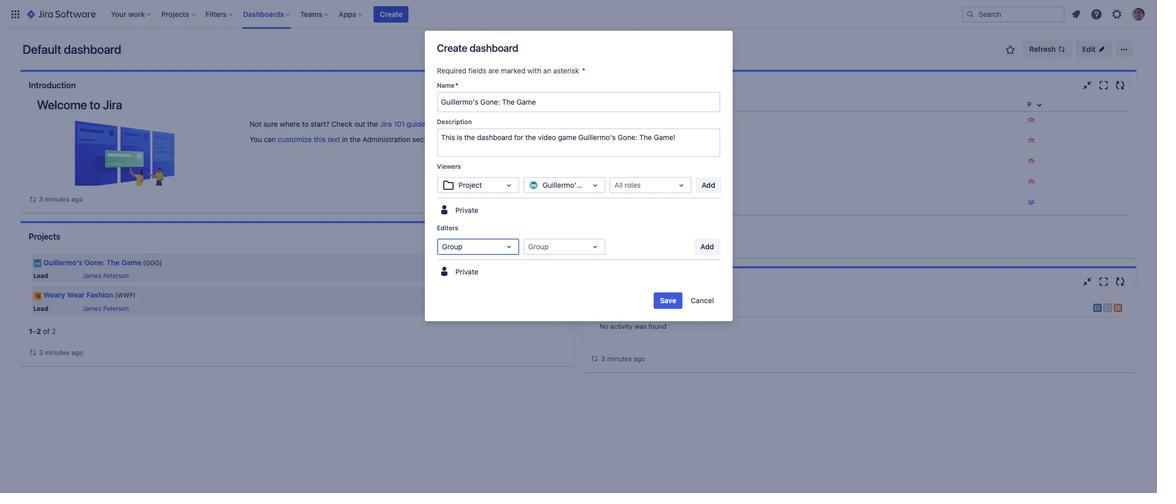 Task type: vqa. For each thing, say whether or not it's contained in the screenshot.
Maximize Introduction icon
yes



Task type: locate. For each thing, give the bounding box(es) containing it.
3 down epic icon
[[601, 240, 606, 249]]

maximize activity streams image
[[1098, 276, 1111, 288]]

1 horizontal spatial *
[[582, 66, 586, 75]]

design
[[689, 137, 712, 146]]

1 vertical spatial task image
[[595, 179, 603, 187]]

2 group from the left
[[529, 242, 549, 251]]

ago inside assigned to me region
[[634, 240, 646, 249]]

0 horizontal spatial dashboard
[[64, 42, 121, 56]]

group left refresh projects image
[[529, 242, 549, 251]]

2 james peterson from the top
[[83, 305, 129, 312]]

2 private from the top
[[456, 268, 479, 276]]

james peterson down fashion
[[83, 305, 129, 312]]

dashboard
[[64, 42, 121, 56], [470, 42, 519, 54]]

minutes for an arrow curved in a circular way on the button that refreshes the dashboard icon in the projects region
[[45, 348, 70, 357]]

1 horizontal spatial the
[[367, 120, 378, 128]]

projects region
[[29, 250, 567, 358]]

refresh projects image
[[552, 231, 565, 243]]

ago inside introduction region
[[71, 195, 83, 203]]

3 for an arrow curved in a circular way on the button that refreshes the dashboard icon in activity streams region
[[601, 355, 606, 363]]

0 horizontal spatial the
[[350, 135, 361, 144]]

0 vertical spatial lead
[[33, 272, 48, 280]]

add for editors
[[701, 242, 714, 251]]

1 wwf- from the top
[[607, 137, 628, 146]]

ago inside activity streams region
[[634, 355, 646, 363]]

private down project
[[456, 206, 479, 215]]

ggg-1 link
[[607, 199, 630, 207]]

save button
[[654, 293, 683, 309]]

0 vertical spatial task image
[[595, 138, 603, 146]]

edit
[[1083, 45, 1096, 53]]

guillermo's
[[43, 258, 83, 267]]

0 vertical spatial jira
[[103, 98, 122, 112]]

james peterson link down fashion
[[83, 305, 129, 312]]

maximize introduction image
[[536, 79, 548, 91]]

lead down weary in the left bottom of the page
[[33, 305, 48, 312]]

create inside button
[[380, 9, 403, 18]]

dashboard for create dashboard
[[470, 42, 519, 54]]

an arrow curved in a circular way on the button that refreshes the dashboard image
[[591, 241, 599, 249], [29, 349, 37, 357], [591, 355, 599, 363]]

james peterson for fashion
[[83, 305, 129, 312]]

not
[[250, 120, 262, 128]]

*
[[582, 66, 586, 75], [456, 82, 459, 89]]

james peterson link down guillermo's gone: the game (ggg)
[[83, 272, 129, 280]]

0 horizontal spatial *
[[456, 82, 459, 89]]

the
[[367, 120, 378, 128], [350, 135, 361, 144]]

create for create dashboard
[[437, 42, 468, 54]]

james down 'weary wear fashion (wwf)'
[[83, 305, 101, 312]]

james peterson link for the
[[83, 272, 129, 280]]

1 left gg
[[626, 199, 630, 207]]

0 vertical spatial create
[[380, 9, 403, 18]]

1 group from the left
[[442, 242, 463, 251]]

2 james from the top
[[83, 305, 101, 312]]

private for editors
[[456, 268, 479, 276]]

product listing design silos link
[[637, 137, 730, 146]]

1 horizontal spatial 1
[[626, 199, 630, 207]]

1 dashboard from the left
[[64, 42, 121, 56]]

peterson down (wwf) at the bottom left of the page
[[103, 305, 129, 312]]

assigned to me region
[[591, 99, 1129, 250]]

jira left 101
[[380, 120, 392, 128]]

james down guillermo's gone: the game link
[[83, 272, 101, 280]]

2 dashboard from the left
[[470, 42, 519, 54]]

refresh button
[[1024, 41, 1073, 58]]

guillermo's gone: the game (ggg)
[[43, 258, 162, 267]]

start
[[649, 199, 666, 207]]

1 vertical spatial create
[[437, 42, 468, 54]]

customize
[[278, 135, 312, 144]]

wwf- for 2
[[607, 137, 628, 146]]

peterson down the
[[103, 272, 129, 280]]

2 vertical spatial highest image
[[1028, 178, 1036, 186]]

create button
[[374, 6, 409, 22]]

2 lead from the top
[[33, 305, 48, 312]]

highest image down p
[[1028, 116, 1036, 124]]

default dashboard
[[23, 42, 121, 56]]

2 left of
[[36, 327, 41, 336]]

1 left of
[[29, 327, 32, 336]]

course
[[500, 120, 523, 128]]

0 horizontal spatial group
[[442, 242, 463, 251]]

0 horizontal spatial 2
[[36, 327, 41, 336]]

with
[[528, 66, 542, 75]]

weary wear fashion (wwf)
[[43, 291, 136, 299]]

the right out
[[367, 120, 378, 128]]

0 vertical spatial james
[[83, 272, 101, 280]]

0 vertical spatial peterson
[[103, 272, 129, 280]]

3 inside activity streams region
[[601, 355, 606, 363]]

ggg-
[[607, 199, 626, 207]]

peterson
[[103, 272, 129, 280], [103, 305, 129, 312]]

3 minutes ago inside assigned to me region
[[601, 240, 646, 249]]

highest image down highest icon
[[1028, 178, 1036, 186]]

1 vertical spatial the
[[350, 135, 361, 144]]

1 vertical spatial add
[[701, 242, 714, 251]]

1 vertical spatial peterson
[[103, 305, 129, 312]]

highest image
[[1028, 116, 1036, 124], [1028, 137, 1036, 145], [1028, 178, 1036, 186]]

0 vertical spatial wwf-
[[607, 137, 628, 146]]

101
[[394, 120, 405, 128]]

* right asterisk
[[582, 66, 586, 75]]

james for wear
[[83, 305, 101, 312]]

private down the editors
[[456, 268, 479, 276]]

ago inside projects region
[[71, 348, 83, 357]]

None text field
[[615, 180, 617, 190]]

weary
[[43, 291, 65, 299]]

1 vertical spatial highest image
[[1028, 137, 1036, 145]]

2 task image from the top
[[595, 179, 603, 187]]

minutes down activity
[[607, 355, 632, 363]]

minutes down 2 "link"
[[45, 348, 70, 357]]

1 vertical spatial lead
[[33, 305, 48, 312]]

3 inside introduction region
[[39, 195, 43, 203]]

3 right an arrow curved in a circular way on the button that refreshes the dashboard image
[[39, 195, 43, 203]]

ago for assigned to me region
[[634, 240, 646, 249]]

2 horizontal spatial 2
[[628, 137, 633, 146]]

add button for editors
[[695, 239, 721, 255]]

to right welcome
[[90, 98, 100, 112]]

group
[[442, 242, 463, 251], [529, 242, 549, 251]]

wwf-
[[607, 137, 628, 146], [607, 178, 628, 187]]

3 minutes ago for wwf-2 an arrow curved in a circular way on the button that refreshes the dashboard icon
[[601, 240, 646, 249]]

minutes inside assigned to me region
[[607, 240, 632, 249]]

None text field
[[529, 242, 531, 252]]

guillermo's gone: the game link
[[43, 258, 141, 267]]

2 wwf- from the top
[[607, 178, 628, 187]]

create dashboard
[[437, 42, 519, 54]]

0 vertical spatial private
[[456, 206, 479, 215]]

1 horizontal spatial 2
[[52, 327, 56, 336]]

all
[[615, 181, 623, 189]]

2 peterson from the top
[[103, 305, 129, 312]]

1 vertical spatial private
[[456, 268, 479, 276]]

group for open icon
[[529, 242, 549, 251]]

refresh
[[1030, 45, 1056, 53]]

dashboard up are
[[470, 42, 519, 54]]

1 task image from the top
[[595, 138, 603, 146]]

james for gone:
[[83, 272, 101, 280]]

not sure where to start? check out the jira 101 guide and atlassian training course .
[[250, 120, 525, 128]]

of
[[43, 327, 50, 336]]

task image left all
[[595, 179, 603, 187]]

0 vertical spatial add button
[[696, 177, 722, 194]]

2 left product
[[628, 137, 633, 146]]

minutes for an arrow curved in a circular way on the button that refreshes the dashboard icon in activity streams region
[[607, 355, 632, 363]]

ago for projects region
[[71, 348, 83, 357]]

3 inside projects region
[[39, 348, 43, 357]]

this
[[314, 135, 326, 144]]

3 minutes ago inside projects region
[[39, 348, 83, 357]]

1 lead from the top
[[33, 272, 48, 280]]

0 vertical spatial 1
[[626, 199, 630, 207]]

fashion
[[87, 291, 113, 299]]

None field
[[438, 93, 720, 111]]

james peterson down guillermo's gone: the game (ggg)
[[83, 272, 129, 280]]

no
[[600, 323, 609, 331]]

maximize assigned to me image
[[1098, 79, 1111, 91]]

2 right of
[[52, 327, 56, 336]]

can
[[264, 135, 276, 144]]

text
[[328, 135, 340, 144]]

task image left wwf-2 link
[[595, 138, 603, 146]]

james peterson link
[[83, 272, 129, 280], [83, 305, 129, 312]]

create
[[380, 9, 403, 18], [437, 42, 468, 54]]

minutes inside activity streams region
[[607, 355, 632, 363]]

3 highest image from the top
[[1028, 178, 1036, 186]]

minutes inside projects region
[[45, 348, 70, 357]]

gone:
[[84, 258, 105, 267]]

group down the editors
[[442, 242, 463, 251]]

1 vertical spatial 1
[[29, 327, 32, 336]]

1 private from the top
[[456, 206, 479, 215]]

save
[[660, 296, 677, 305]]

3 minutes ago inside introduction region
[[39, 195, 83, 203]]

to
[[90, 98, 100, 112], [302, 120, 309, 128]]

0 horizontal spatial 1
[[29, 327, 32, 336]]

1 vertical spatial add button
[[695, 239, 721, 255]]

2
[[628, 137, 633, 146], [36, 327, 41, 336], [52, 327, 56, 336]]

0 vertical spatial add
[[702, 181, 716, 189]]

gg start screen
[[637, 199, 691, 207]]

the right in at the top left of page
[[350, 135, 361, 144]]

2 james peterson link from the top
[[83, 305, 129, 312]]

3 minutes ago down activity
[[601, 355, 646, 363]]

section.
[[413, 135, 439, 144]]

1 james from the top
[[83, 272, 101, 280]]

3
[[39, 195, 43, 203], [601, 240, 606, 249], [39, 348, 43, 357], [601, 355, 606, 363]]

create banner
[[0, 0, 1158, 29]]

0 horizontal spatial to
[[90, 98, 100, 112]]

3 inside assigned to me region
[[601, 240, 606, 249]]

jira software image
[[27, 8, 96, 20], [27, 8, 96, 20]]

roles
[[625, 181, 641, 189]]

game
[[121, 258, 141, 267]]

add button for viewers
[[696, 177, 722, 194]]

minutes right open icon
[[607, 240, 632, 249]]

0 vertical spatial james peterson
[[83, 272, 129, 280]]

1 horizontal spatial create
[[437, 42, 468, 54]]

open image up epic icon
[[589, 179, 601, 191]]

1 peterson from the top
[[103, 272, 129, 280]]

lead up weary in the left bottom of the page
[[33, 272, 48, 280]]

jira right welcome
[[103, 98, 122, 112]]

1 james peterson from the top
[[83, 272, 129, 280]]

minutes
[[45, 195, 70, 203], [607, 240, 632, 249], [45, 348, 70, 357], [607, 355, 632, 363]]

wwf-2 link
[[607, 137, 633, 146]]

wwf- for 5
[[607, 178, 628, 187]]

3 minutes ago down ggg-1 link
[[601, 240, 646, 249]]

minutes for wwf-2 an arrow curved in a circular way on the button that refreshes the dashboard icon
[[607, 240, 632, 249]]

star default dashboard image
[[1005, 44, 1017, 56]]

1 vertical spatial james peterson link
[[83, 305, 129, 312]]

1 vertical spatial to
[[302, 120, 309, 128]]

screen
[[667, 199, 691, 207]]

3 minutes ago
[[39, 195, 83, 203], [601, 240, 646, 249], [39, 348, 83, 357], [601, 355, 646, 363]]

refresh assigned to me image
[[1115, 79, 1127, 91]]

group for open image on the left of minimize projects icon in the top left of the page
[[442, 242, 463, 251]]

are
[[489, 66, 499, 75]]

open image
[[503, 179, 515, 191], [589, 179, 601, 191], [675, 179, 688, 191], [503, 241, 515, 253]]

1 horizontal spatial jira
[[380, 120, 392, 128]]

dashboard right default
[[64, 42, 121, 56]]

3 down the 1 – 2 of 2
[[39, 348, 43, 357]]

1 james peterson link from the top
[[83, 272, 129, 280]]

–
[[32, 327, 36, 336]]

minutes inside introduction region
[[45, 195, 70, 203]]

james
[[83, 272, 101, 280], [83, 305, 101, 312]]

3 down no
[[601, 355, 606, 363]]

minutes for an arrow curved in a circular way on the button that refreshes the dashboard image
[[45, 195, 70, 203]]

epic image
[[595, 199, 603, 207]]

0 vertical spatial james peterson link
[[83, 272, 129, 280]]

to left start?
[[302, 120, 309, 128]]

1 vertical spatial wwf-
[[607, 178, 628, 187]]

3 minutes ago down 2 "link"
[[39, 348, 83, 357]]

0 horizontal spatial create
[[380, 9, 403, 18]]

highest image up highest icon
[[1028, 137, 1036, 145]]

minimize projects image
[[536, 231, 548, 243]]

1 vertical spatial james
[[83, 305, 101, 312]]

* right name
[[456, 82, 459, 89]]

1
[[626, 199, 630, 207], [29, 327, 32, 336]]

viewers
[[437, 163, 461, 170]]

refresh activity streams image
[[1115, 276, 1127, 288]]

private
[[456, 206, 479, 215], [456, 268, 479, 276]]

an arrow curved in a circular way on the button that refreshes the dashboard image inside projects region
[[29, 349, 37, 357]]

0 vertical spatial the
[[367, 120, 378, 128]]

wwf-2 product listing design silos
[[607, 137, 730, 146]]

3 minutes ago inside activity streams region
[[601, 355, 646, 363]]

guide
[[407, 120, 425, 128]]

task image for wwf-5
[[595, 179, 603, 187]]

1 horizontal spatial dashboard
[[470, 42, 519, 54]]

minutes right an arrow curved in a circular way on the button that refreshes the dashboard image
[[45, 195, 70, 203]]

0 vertical spatial *
[[582, 66, 586, 75]]

1 vertical spatial james peterson
[[83, 305, 129, 312]]

gg start screen link
[[637, 199, 691, 207]]

0 vertical spatial highest image
[[1028, 116, 1036, 124]]

where
[[280, 120, 300, 128]]

activity
[[611, 323, 633, 331]]

(wwf)
[[115, 292, 136, 299]]

2 highest image from the top
[[1028, 137, 1036, 145]]

1 vertical spatial jira
[[380, 120, 392, 128]]

task image
[[595, 138, 603, 146], [595, 179, 603, 187]]

open image
[[589, 241, 601, 253]]

3 minutes ago right an arrow curved in a circular way on the button that refreshes the dashboard image
[[39, 195, 83, 203]]

introduction region
[[29, 98, 567, 205]]

1 horizontal spatial group
[[529, 242, 549, 251]]

you
[[250, 135, 262, 144]]



Task type: describe. For each thing, give the bounding box(es) containing it.
wear
[[67, 291, 85, 299]]

check
[[332, 120, 353, 128]]

create for create
[[380, 9, 403, 18]]

gg
[[637, 199, 647, 207]]

search image
[[967, 10, 975, 18]]

the
[[107, 258, 120, 267]]

3 for wwf-2 an arrow curved in a circular way on the button that refreshes the dashboard icon
[[601, 240, 606, 249]]

name
[[437, 82, 455, 89]]

james peterson link for fashion
[[83, 305, 129, 312]]

0 vertical spatial to
[[90, 98, 100, 112]]

atlassian training course link
[[442, 120, 523, 128]]

highest image
[[1028, 157, 1036, 165]]

open image right project
[[503, 179, 515, 191]]

(ggg)
[[143, 259, 162, 267]]

customize this text link
[[278, 135, 340, 144]]

company
[[624, 300, 676, 315]]

5
[[628, 178, 633, 187]]

training
[[473, 120, 498, 128]]

an arrow curved in a circular way on the button that refreshes the dashboard image
[[29, 195, 37, 204]]

3 for an arrow curved in a circular way on the button that refreshes the dashboard icon in the projects region
[[39, 348, 43, 357]]

2 link
[[52, 327, 56, 336]]

listing
[[665, 137, 687, 146]]

administration
[[363, 135, 411, 144]]

highest image for wwf-5 site launch
[[1028, 178, 1036, 186]]

lowest image
[[1028, 198, 1036, 206]]

sure
[[264, 120, 278, 128]]

out
[[355, 120, 365, 128]]

lead for weary wear fashion
[[33, 305, 48, 312]]

3 minutes ago for an arrow curved in a circular way on the button that refreshes the dashboard image
[[39, 195, 83, 203]]

wwf-5 link
[[607, 178, 633, 187]]

add for viewers
[[702, 181, 716, 189]]

p
[[1028, 101, 1032, 108]]

welcome
[[37, 98, 87, 112]]

3 for an arrow curved in a circular way on the button that refreshes the dashboard image
[[39, 195, 43, 203]]

introduction
[[29, 81, 76, 90]]

default
[[23, 42, 61, 56]]

silos
[[714, 137, 730, 146]]

projects
[[29, 232, 60, 241]]

edit icon image
[[1098, 45, 1106, 53]]

an
[[544, 66, 552, 75]]

ggg-1
[[607, 199, 630, 207]]

welcome to jira
[[37, 98, 122, 112]]

james peterson for the
[[83, 272, 129, 280]]

found
[[649, 323, 667, 331]]

weary wear fashion link
[[43, 291, 113, 299]]

1 – 2 of 2
[[29, 327, 56, 336]]

highest image for wwf-2 product listing design silos
[[1028, 137, 1036, 145]]

minimize introduction image
[[519, 79, 532, 91]]

all roles
[[615, 181, 641, 189]]

3 minutes ago for an arrow curved in a circular way on the button that refreshes the dashboard icon in the projects region
[[39, 348, 83, 357]]

you can customize this text in the administration section.
[[250, 135, 439, 144]]

1 vertical spatial *
[[456, 82, 459, 89]]

private for viewers
[[456, 206, 479, 215]]

wwf-5 site launch
[[607, 178, 676, 187]]

cancel button
[[685, 293, 721, 309]]

fields
[[469, 66, 487, 75]]

activity streams region
[[591, 295, 1129, 364]]

1 inside projects region
[[29, 327, 32, 336]]

product
[[637, 137, 663, 146]]

open image up screen
[[675, 179, 688, 191]]

minimize assigned to me image
[[1082, 79, 1094, 91]]

jira 101 guide link
[[380, 120, 425, 128]]

atlassian
[[442, 120, 471, 128]]

0 horizontal spatial jira
[[103, 98, 122, 112]]

edit link
[[1077, 41, 1113, 58]]

start?
[[311, 120, 330, 128]]

an arrow curved in a circular way on the button that refreshes the dashboard image for wwf-2
[[591, 241, 599, 249]]

peterson for fashion
[[103, 305, 129, 312]]

no activity was found
[[600, 323, 667, 331]]

ago for introduction region
[[71, 195, 83, 203]]

jira
[[679, 300, 704, 315]]

peterson for the
[[103, 272, 129, 280]]

task image for wwf-2
[[595, 138, 603, 146]]

Search field
[[963, 6, 1065, 22]]

launch
[[651, 178, 676, 187]]

site launch link
[[637, 178, 676, 187]]

dashboard for default dashboard
[[64, 42, 121, 56]]

editors
[[437, 224, 459, 232]]

1 horizontal spatial to
[[302, 120, 309, 128]]

lead for guillermo's gone: the game
[[33, 272, 48, 280]]

open image left minimize projects icon in the top left of the page
[[503, 241, 515, 253]]

2 inside assigned to me region
[[628, 137, 633, 146]]

project
[[459, 181, 482, 189]]

an arrow curved in a circular way on the button that refreshes the dashboard image for weary wear fashion
[[29, 349, 37, 357]]

required fields are marked with an asterisk *
[[437, 66, 586, 75]]

refresh image
[[1058, 45, 1067, 53]]

primary element
[[6, 0, 963, 28]]

marked
[[501, 66, 526, 75]]

was
[[635, 323, 647, 331]]

description
[[437, 118, 472, 126]]

1 highest image from the top
[[1028, 116, 1036, 124]]

site
[[637, 178, 650, 187]]

asterisk
[[554, 66, 579, 75]]

an arrow curved in a circular way on the button that refreshes the dashboard image inside activity streams region
[[591, 355, 599, 363]]

refresh introduction image
[[552, 79, 565, 91]]

.
[[523, 120, 525, 128]]

1 inside assigned to me region
[[626, 199, 630, 207]]

your company jira
[[597, 300, 704, 315]]

required
[[437, 66, 467, 75]]

minimize activity streams image
[[1082, 276, 1094, 288]]

in
[[342, 135, 348, 144]]

cancel
[[691, 296, 714, 305]]

your
[[597, 300, 622, 315]]

ago for activity streams region
[[634, 355, 646, 363]]

3 minutes ago for an arrow curved in a circular way on the button that refreshes the dashboard icon in activity streams region
[[601, 355, 646, 363]]

name *
[[437, 82, 459, 89]]

Description text field
[[437, 128, 721, 157]]



